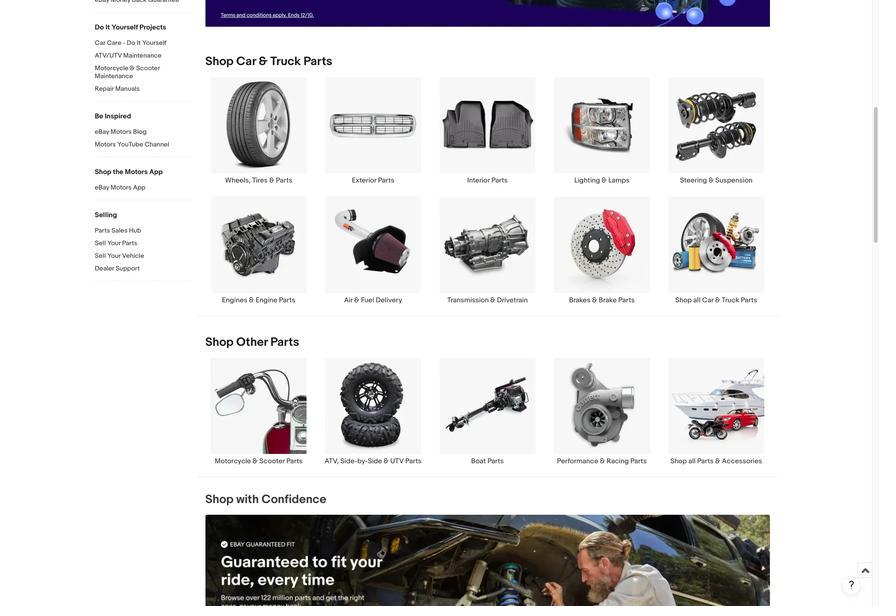 Task type: describe. For each thing, give the bounding box(es) containing it.
shop all car & truck parts link
[[659, 196, 774, 305]]

support
[[116, 264, 140, 272]]

parts sales hub sell your parts sell your vehicle dealer support
[[95, 227, 144, 272]]

ebay motors blog link
[[95, 128, 191, 137]]

1 vertical spatial car
[[236, 54, 256, 69]]

transmission & drivetrain link
[[430, 196, 545, 305]]

ebay motors app link
[[95, 183, 191, 192]]

sales
[[111, 227, 128, 235]]

shop for shop the motors app
[[95, 168, 111, 176]]

transmission
[[447, 296, 489, 305]]

manuals
[[115, 85, 140, 93]]

do it yourself projects
[[95, 23, 166, 32]]

2 vertical spatial car
[[702, 296, 714, 305]]

ebay for ebay motors app
[[95, 183, 109, 191]]

motors youtube channel link
[[95, 140, 191, 149]]

-
[[123, 39, 125, 47]]

2 your from the top
[[107, 252, 121, 260]]

engine
[[256, 296, 277, 305]]

interior
[[467, 176, 490, 185]]

racing
[[607, 457, 629, 466]]

1 horizontal spatial app
[[149, 168, 163, 176]]

exterior
[[352, 176, 376, 185]]

car care - do it yourself atv/utv maintenance motorcycle & scooter maintenance repair manuals
[[95, 39, 166, 93]]

motorcycle & scooter parts
[[215, 457, 303, 466]]

performance & racing parts link
[[545, 358, 659, 466]]

car inside car care - do it yourself atv/utv maintenance motorcycle & scooter maintenance repair manuals
[[95, 39, 105, 47]]

boat parts link
[[430, 358, 545, 466]]

1 your from the top
[[107, 239, 121, 247]]

lighting
[[574, 176, 600, 185]]

0 horizontal spatial app
[[133, 183, 146, 191]]

engines
[[222, 296, 247, 305]]

interior parts link
[[430, 77, 545, 185]]

accessories
[[722, 457, 762, 466]]

atv,
[[325, 457, 339, 466]]

shop all car & truck parts
[[675, 296, 757, 305]]

all for parts
[[688, 457, 696, 466]]

& inside 'link'
[[384, 457, 389, 466]]

ebay for ebay motors blog motors youtube channel
[[95, 128, 109, 136]]

engines & engine parts link
[[202, 196, 316, 305]]

& inside car care - do it yourself atv/utv maintenance motorcycle & scooter maintenance repair manuals
[[130, 64, 135, 72]]

air
[[344, 296, 353, 305]]

wheels, tires & parts link
[[202, 77, 316, 185]]

motors up the ebay motors app link
[[125, 168, 148, 176]]

wheels, tires & parts
[[225, 176, 292, 185]]

vehicle
[[122, 252, 144, 260]]

motorcycle & scooter parts link
[[202, 358, 316, 466]]

dealer support link
[[95, 264, 191, 273]]

exterior parts
[[352, 176, 394, 185]]

air & fuel delivery link
[[316, 196, 430, 305]]

utv
[[390, 457, 404, 466]]

channel
[[145, 140, 169, 148]]

atv/utv maintenance link
[[95, 51, 191, 60]]

help, opens dialogs image
[[847, 580, 856, 590]]

motorcycle inside car care - do it yourself atv/utv maintenance motorcycle & scooter maintenance repair manuals
[[95, 64, 129, 72]]

motors down the
[[111, 183, 132, 191]]

scooter inside car care - do it yourself atv/utv maintenance motorcycle & scooter maintenance repair manuals
[[136, 64, 160, 72]]

motorcycle & scooter maintenance link
[[95, 64, 191, 81]]

side
[[368, 457, 382, 466]]

atv, side-by-side & utv parts link
[[316, 358, 430, 466]]

do inside car care - do it yourself atv/utv maintenance motorcycle & scooter maintenance repair manuals
[[127, 39, 135, 47]]

suspension
[[715, 176, 753, 185]]

shop with confidence
[[205, 492, 326, 507]]

fuel
[[361, 296, 374, 305]]

parts inside 'link'
[[405, 457, 422, 466]]

sell your parts link
[[95, 239, 191, 248]]

boat parts
[[471, 457, 504, 466]]

brake
[[599, 296, 617, 305]]

ebay motors blog motors youtube channel
[[95, 128, 169, 148]]

1 horizontal spatial scooter
[[259, 457, 285, 466]]

0 vertical spatial maintenance
[[123, 51, 162, 59]]

shop the motors app
[[95, 168, 163, 176]]

1 vertical spatial maintenance
[[95, 72, 133, 80]]

lighting & lamps link
[[545, 77, 659, 185]]

1 sell from the top
[[95, 239, 106, 247]]

0 horizontal spatial do
[[95, 23, 104, 32]]

brakes
[[569, 296, 591, 305]]

shop all parts & accessories link
[[659, 358, 774, 466]]

be inspired
[[95, 112, 131, 121]]

atv, side-by-side & utv parts
[[325, 457, 422, 466]]

transmission & drivetrain
[[447, 296, 528, 305]]



Task type: locate. For each thing, give the bounding box(es) containing it.
yourself inside car care - do it yourself atv/utv maintenance motorcycle & scooter maintenance repair manuals
[[142, 39, 166, 47]]

it up care
[[106, 23, 110, 32]]

interior parts
[[467, 176, 508, 185]]

blog
[[133, 128, 147, 136]]

None text field
[[205, 515, 770, 606]]

exterior parts link
[[316, 77, 430, 185]]

0 horizontal spatial truck
[[270, 54, 301, 69]]

1 ebay from the top
[[95, 128, 109, 136]]

None text field
[[205, 0, 770, 27]]

1 horizontal spatial do
[[127, 39, 135, 47]]

projects
[[139, 23, 166, 32]]

brakes & brake parts
[[569, 296, 635, 305]]

repair manuals link
[[95, 85, 191, 94]]

1 vertical spatial yourself
[[142, 39, 166, 47]]

1 horizontal spatial it
[[137, 39, 141, 47]]

all
[[693, 296, 701, 305], [688, 457, 696, 466]]

2 horizontal spatial car
[[702, 296, 714, 305]]

shop all parts & accessories
[[670, 457, 762, 466]]

motors
[[111, 128, 132, 136], [95, 140, 116, 148], [125, 168, 148, 176], [111, 183, 132, 191]]

youtube
[[117, 140, 143, 148]]

0 vertical spatial truck
[[270, 54, 301, 69]]

tires
[[252, 176, 268, 185]]

performance & racing parts
[[557, 457, 647, 466]]

sell
[[95, 239, 106, 247], [95, 252, 106, 260]]

ebay inside ebay motors blog motors youtube channel
[[95, 128, 109, 136]]

care
[[107, 39, 121, 47]]

maintenance
[[123, 51, 162, 59], [95, 72, 133, 80]]

motorcycle up with
[[215, 457, 251, 466]]

confidence
[[262, 492, 326, 507]]

do up atv/utv
[[95, 23, 104, 32]]

shop for shop all parts & accessories
[[670, 457, 687, 466]]

1 vertical spatial sell
[[95, 252, 106, 260]]

1 vertical spatial do
[[127, 39, 135, 47]]

1 vertical spatial truck
[[722, 296, 739, 305]]

parts
[[304, 54, 332, 69], [276, 176, 292, 185], [378, 176, 394, 185], [491, 176, 508, 185], [95, 227, 110, 235], [122, 239, 137, 247], [279, 296, 295, 305], [618, 296, 635, 305], [741, 296, 757, 305], [270, 335, 299, 350], [286, 457, 303, 466], [405, 457, 422, 466], [487, 457, 504, 466], [630, 457, 647, 466], [697, 457, 714, 466]]

0 horizontal spatial yourself
[[111, 23, 138, 32]]

0 vertical spatial sell
[[95, 239, 106, 247]]

1 vertical spatial your
[[107, 252, 121, 260]]

0 vertical spatial do
[[95, 23, 104, 32]]

shop car & truck parts
[[205, 54, 332, 69]]

0 vertical spatial it
[[106, 23, 110, 32]]

delivery
[[376, 296, 402, 305]]

scooter down 'atv/utv maintenance' link
[[136, 64, 160, 72]]

ebay up "selling"
[[95, 183, 109, 191]]

yourself up -
[[111, 23, 138, 32]]

performance
[[557, 457, 598, 466]]

drivetrain
[[497, 296, 528, 305]]

it inside car care - do it yourself atv/utv maintenance motorcycle & scooter maintenance repair manuals
[[137, 39, 141, 47]]

maintenance down car care - do it yourself link
[[123, 51, 162, 59]]

dealer
[[95, 264, 114, 272]]

&
[[259, 54, 268, 69], [130, 64, 135, 72], [269, 176, 274, 185], [602, 176, 607, 185], [709, 176, 714, 185], [249, 296, 254, 305], [354, 296, 359, 305], [490, 296, 495, 305], [592, 296, 597, 305], [715, 296, 720, 305], [253, 457, 258, 466], [384, 457, 389, 466], [600, 457, 605, 466], [715, 457, 720, 466]]

side-
[[340, 457, 357, 466]]

your down sales
[[107, 239, 121, 247]]

car
[[95, 39, 105, 47], [236, 54, 256, 69], [702, 296, 714, 305]]

shop for shop all car & truck parts
[[675, 296, 692, 305]]

1 horizontal spatial yourself
[[142, 39, 166, 47]]

0 vertical spatial ebay
[[95, 128, 109, 136]]

maintenance up repair
[[95, 72, 133, 80]]

by-
[[357, 457, 368, 466]]

0 vertical spatial all
[[693, 296, 701, 305]]

motors left youtube
[[95, 140, 116, 148]]

with
[[236, 492, 259, 507]]

1 vertical spatial it
[[137, 39, 141, 47]]

shop for shop with confidence
[[205, 492, 234, 507]]

1 vertical spatial ebay
[[95, 183, 109, 191]]

1 vertical spatial motorcycle
[[215, 457, 251, 466]]

parts sales hub link
[[95, 227, 191, 235]]

other
[[236, 335, 268, 350]]

sell your vehicle link
[[95, 252, 191, 261]]

boat
[[471, 457, 486, 466]]

hub
[[129, 227, 141, 235]]

1 horizontal spatial car
[[236, 54, 256, 69]]

shop for shop other parts
[[205, 335, 234, 350]]

1 vertical spatial scooter
[[259, 457, 285, 466]]

engines & engine parts
[[222, 296, 295, 305]]

0 vertical spatial your
[[107, 239, 121, 247]]

ebay
[[95, 128, 109, 136], [95, 183, 109, 191]]

1 horizontal spatial truck
[[722, 296, 739, 305]]

0 vertical spatial app
[[149, 168, 163, 176]]

0 vertical spatial scooter
[[136, 64, 160, 72]]

selling
[[95, 211, 117, 220]]

0 horizontal spatial motorcycle
[[95, 64, 129, 72]]

wheels,
[[225, 176, 251, 185]]

shop
[[205, 54, 234, 69], [95, 168, 111, 176], [675, 296, 692, 305], [205, 335, 234, 350], [670, 457, 687, 466], [205, 492, 234, 507]]

lamps
[[608, 176, 629, 185]]

shop for shop car & truck parts
[[205, 54, 234, 69]]

0 horizontal spatial scooter
[[136, 64, 160, 72]]

yourself down projects
[[142, 39, 166, 47]]

0 vertical spatial motorcycle
[[95, 64, 129, 72]]

0 horizontal spatial it
[[106, 23, 110, 32]]

guaranteed to fit your ride, every time image
[[205, 515, 770, 606]]

motors up youtube
[[111, 128, 132, 136]]

2 ebay from the top
[[95, 183, 109, 191]]

motorcycle
[[95, 64, 129, 72], [215, 457, 251, 466]]

car care - do it yourself link
[[95, 39, 191, 48]]

air & fuel delivery
[[344, 296, 402, 305]]

app down shop the motors app
[[133, 183, 146, 191]]

steering & suspension link
[[659, 77, 774, 185]]

app up the ebay motors app link
[[149, 168, 163, 176]]

steering
[[680, 176, 707, 185]]

be
[[95, 112, 103, 121]]

brakes & brake parts link
[[545, 196, 659, 305]]

your
[[107, 239, 121, 247], [107, 252, 121, 260]]

do
[[95, 23, 104, 32], [127, 39, 135, 47]]

the
[[113, 168, 123, 176]]

it up 'atv/utv maintenance' link
[[137, 39, 141, 47]]

your up "dealer"
[[107, 252, 121, 260]]

ebay down be
[[95, 128, 109, 136]]

1 vertical spatial app
[[133, 183, 146, 191]]

repair
[[95, 85, 114, 93]]

scooter up shop with confidence
[[259, 457, 285, 466]]

all for car
[[693, 296, 701, 305]]

do right -
[[127, 39, 135, 47]]

0 vertical spatial yourself
[[111, 23, 138, 32]]

1 horizontal spatial motorcycle
[[215, 457, 251, 466]]

enjoy 50% off tire installation image
[[205, 0, 770, 27]]

atv/utv
[[95, 51, 122, 59]]

scooter
[[136, 64, 160, 72], [259, 457, 285, 466]]

inspired
[[105, 112, 131, 121]]

0 vertical spatial car
[[95, 39, 105, 47]]

motorcycle down atv/utv
[[95, 64, 129, 72]]

steering & suspension
[[680, 176, 753, 185]]

0 horizontal spatial car
[[95, 39, 105, 47]]

ebay motors app
[[95, 183, 146, 191]]

yourself
[[111, 23, 138, 32], [142, 39, 166, 47]]

1 vertical spatial all
[[688, 457, 696, 466]]

it
[[106, 23, 110, 32], [137, 39, 141, 47]]

shop other parts
[[205, 335, 299, 350]]

2 sell from the top
[[95, 252, 106, 260]]

lighting & lamps
[[574, 176, 629, 185]]



Task type: vqa. For each thing, say whether or not it's contained in the screenshot.
topmost "Maintenance"
yes



